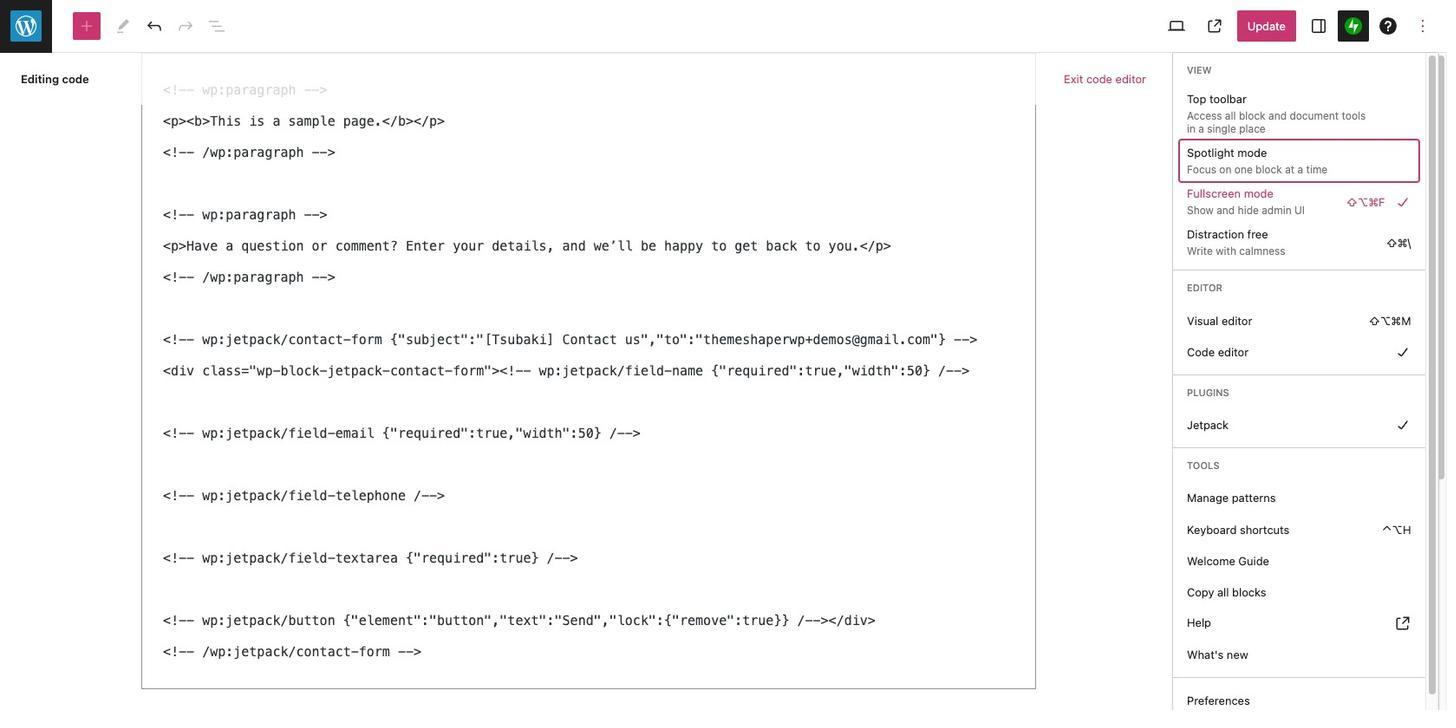 Task type: locate. For each thing, give the bounding box(es) containing it.
settings image
[[1309, 16, 1330, 36]]

patterns
[[1232, 491, 1277, 505]]

right image up instruct
[[1393, 415, 1414, 436]]

code editor
[[1188, 345, 1249, 359]]

0 characters down code editor
[[1206, 378, 1268, 391]]

1 vertical spatial in
[[1401, 469, 1410, 482]]

SEO Description text field
[[1206, 303, 1421, 370]]

characters
[[1215, 250, 1268, 263], [1215, 378, 1268, 391]]

0 vertical spatial seo
[[1206, 150, 1229, 164]]

1 vertical spatial a
[[1298, 163, 1304, 176]]

blocks
[[1233, 585, 1267, 599]]

2 vertical spatial will
[[1301, 685, 1318, 699]]

mode up hide
[[1245, 187, 1274, 201]]

seo title
[[1206, 183, 1255, 194]]

1 right image from the top
[[1393, 192, 1414, 212]]

right image inside help "link"
[[1393, 613, 1414, 634]]

this
[[1353, 469, 1371, 482], [1279, 685, 1298, 699]]

page up be
[[1374, 469, 1398, 482]]

0 vertical spatial right image
[[1393, 192, 1414, 212]]

1 vertical spatial mode
[[1245, 187, 1274, 201]]

on right like
[[1367, 685, 1380, 699]]

0 vertical spatial characters
[[1215, 250, 1268, 263]]

1 horizontal spatial a
[[1263, 453, 1269, 466]]

0 vertical spatial 0 characters
[[1206, 250, 1268, 263]]

0 horizontal spatial in
[[1188, 123, 1196, 136]]

a
[[1199, 123, 1205, 136], [1298, 163, 1304, 176], [1263, 453, 1269, 466]]

help image
[[1378, 16, 1399, 36]]

0 vertical spatial this
[[1353, 469, 1371, 482]]

will right tag
[[1338, 453, 1354, 466]]

and down fullscreen
[[1217, 204, 1235, 217]]

and down what
[[1257, 702, 1276, 710]]

right image inside code editor button
[[1393, 342, 1414, 362]]

jetpack
[[1206, 66, 1250, 80], [1188, 418, 1229, 432], [1296, 500, 1335, 513]]

None text field
[[1207, 586, 1351, 617]]

place
[[1240, 123, 1266, 136]]

0 horizontal spatial on
[[1220, 163, 1232, 176]]

tools
[[1188, 460, 1220, 471]]

and inside preview what this will look like on social networks and google search.
[[1257, 702, 1276, 710]]

all right copy
[[1218, 585, 1230, 599]]

include
[[1315, 469, 1350, 482]]

2 vertical spatial and
[[1257, 702, 1276, 710]]

1 vertical spatial on
[[1367, 685, 1380, 699]]

jetpack up toolbar
[[1206, 66, 1250, 80]]

2 right image from the top
[[1393, 415, 1414, 436]]

seo down focus at right top
[[1206, 183, 1225, 194]]

0 vertical spatial right image
[[1393, 342, 1414, 362]]

⌃⌥h
[[1383, 523, 1412, 537]]

editing code
[[21, 72, 89, 86]]

editor right code
[[1219, 345, 1249, 359]]

in
[[1188, 123, 1196, 136], [1401, 469, 1410, 482]]

1 vertical spatial search
[[1206, 484, 1239, 497]]

in down top
[[1188, 123, 1196, 136]]

1 0 from the top
[[1206, 250, 1212, 263]]

code editor button
[[1181, 336, 1419, 368]]

0 vertical spatial a
[[1199, 123, 1205, 136]]

selected,
[[1215, 453, 1260, 466]]

this up also
[[1353, 469, 1371, 482]]

0 vertical spatial and
[[1269, 110, 1287, 123]]

0 horizontal spatial a
[[1199, 123, 1205, 136]]

Start writing with text or HTML text field
[[141, 52, 1037, 689]]

editor down seo description
[[1222, 314, 1253, 328]]

2 vertical spatial a
[[1263, 453, 1269, 466]]

1 vertical spatial this
[[1279, 685, 1298, 699]]

seo down "single"
[[1206, 150, 1229, 164]]

jetpack down plugins
[[1188, 418, 1229, 432]]

top
[[1188, 92, 1207, 106]]

jetpack button
[[1181, 410, 1419, 441]]

social
[[1383, 685, 1413, 699]]

results.
[[1242, 484, 1278, 497]]

code inside button
[[1087, 72, 1113, 86]]

1 right image from the top
[[1393, 342, 1414, 362]]

editor
[[1116, 72, 1147, 86], [1222, 314, 1253, 328], [1219, 345, 1249, 359]]

⇧⌘\
[[1387, 236, 1412, 250]]

undo image
[[144, 16, 165, 36]]

2 characters from the top
[[1215, 378, 1268, 391]]

mode inside the fullscreen mode show and hide admin ui
[[1245, 187, 1274, 201]]

spotlight
[[1188, 146, 1235, 160]]

1 horizontal spatial code
[[1087, 72, 1113, 86]]

all inside button
[[1218, 585, 1230, 599]]

help link
[[1181, 608, 1419, 639]]

update
[[1248, 19, 1286, 33]]

toolbar
[[1210, 92, 1247, 106]]

search up removed
[[1206, 484, 1239, 497]]

help
[[1357, 453, 1378, 466]]

2 vertical spatial seo
[[1206, 283, 1225, 294]]

1 vertical spatial all
[[1218, 585, 1230, 599]]

jetpack down this
[[1296, 500, 1335, 513]]

2 0 characters from the top
[[1206, 378, 1268, 391]]

keyboard shortcuts
[[1188, 523, 1290, 537]]

editor right exit
[[1116, 72, 1147, 86]]

a left "single"
[[1199, 123, 1205, 136]]

right image
[[1393, 192, 1414, 212], [1393, 613, 1414, 634]]

right image up social
[[1393, 613, 1414, 634]]

mode inside spotlight mode focus on one block at a time
[[1238, 146, 1268, 160]]

show
[[1188, 204, 1214, 217]]

with
[[1216, 245, 1237, 258]]

seo button
[[1192, 136, 1435, 178]]

and inside the fullscreen mode show and hide admin ui
[[1217, 204, 1235, 217]]

instruct
[[1381, 453, 1419, 466]]

1 horizontal spatial on
[[1367, 685, 1380, 699]]

0 vertical spatial all
[[1226, 110, 1237, 123]]

2 seo from the top
[[1206, 183, 1225, 194]]

will
[[1338, 453, 1354, 466], [1332, 484, 1348, 497], [1301, 685, 1318, 699]]

1 vertical spatial editor
[[1222, 314, 1253, 328]]

0 characters down distraction
[[1206, 250, 1268, 263]]

this up google
[[1279, 685, 1298, 699]]

on inside spotlight mode focus on one block at a time
[[1220, 163, 1232, 176]]

engines
[[1242, 469, 1280, 482]]

search
[[1206, 469, 1239, 482], [1206, 484, 1239, 497]]

0 characters
[[1206, 250, 1268, 263], [1206, 378, 1268, 391]]

like
[[1346, 685, 1364, 699]]

⇧⌥⌘m
[[1370, 314, 1412, 328]]

2 vertical spatial editor
[[1219, 345, 1249, 359]]

code right editing
[[62, 72, 89, 86]]

right image down ⇧⌥⌘m
[[1393, 342, 1414, 362]]

1 search from the top
[[1206, 469, 1239, 482]]

0 vertical spatial 0
[[1206, 250, 1212, 263]]

1 horizontal spatial this
[[1353, 469, 1371, 482]]

visual editor
[[1188, 314, 1253, 328]]

description
[[1228, 283, 1293, 294]]

editor group
[[1181, 305, 1419, 368]]

1 seo from the top
[[1206, 150, 1229, 164]]

right image inside "jetpack" button
[[1393, 415, 1414, 436]]

shortlink
[[1206, 554, 1254, 567]]

2 horizontal spatial a
[[1298, 163, 1304, 176]]

this inside preview what this will look like on social networks and google search.
[[1279, 685, 1298, 699]]

will down include
[[1332, 484, 1348, 497]]

this
[[1281, 484, 1301, 497]]

⇧⌥⌘f
[[1347, 195, 1386, 209]]

0 vertical spatial in
[[1188, 123, 1196, 136]]

tools group
[[1181, 483, 1419, 670]]

a up engines
[[1263, 453, 1269, 466]]

0 vertical spatial page
[[1374, 469, 1398, 482]]

manage patterns link
[[1181, 483, 1419, 514]]

one
[[1235, 163, 1253, 176]]

block left at
[[1256, 163, 1283, 176]]

3 seo from the top
[[1206, 283, 1225, 294]]

and inside top toolbar access all block and document tools in a single place
[[1269, 110, 1287, 123]]

0 down code
[[1206, 378, 1212, 391]]

to
[[1283, 469, 1293, 482]]

block down toolbar
[[1240, 110, 1266, 123]]

help
[[1188, 616, 1212, 630]]

seo up visual editor
[[1206, 283, 1225, 294]]

1 vertical spatial jetpack
[[1188, 418, 1229, 432]]

code right exit
[[1087, 72, 1113, 86]]

2 right image from the top
[[1393, 613, 1414, 634]]

keyboard
[[1188, 523, 1237, 537]]

calmness
[[1240, 245, 1286, 258]]

welcome
[[1188, 554, 1236, 568]]

seo for seo
[[1206, 150, 1229, 164]]

exit code editor
[[1065, 72, 1147, 86]]

0 vertical spatial block
[[1240, 110, 1266, 123]]

0 horizontal spatial code
[[62, 72, 89, 86]]

0 vertical spatial mode
[[1238, 146, 1268, 160]]

what's
[[1188, 648, 1224, 662]]

seo
[[1206, 150, 1229, 164], [1206, 183, 1225, 194], [1206, 283, 1225, 294]]

0 left "with"
[[1206, 250, 1212, 263]]

all
[[1226, 110, 1237, 123], [1218, 585, 1230, 599]]

1 characters from the top
[[1215, 250, 1268, 263]]

characters down the free
[[1215, 250, 1268, 263]]

mode for fullscreen mode
[[1245, 187, 1274, 201]]

seo inside dropdown button
[[1206, 150, 1229, 164]]

characters down code editor
[[1215, 378, 1268, 391]]

mode for spotlight mode
[[1238, 146, 1268, 160]]

write
[[1188, 245, 1214, 258]]

a right at
[[1298, 163, 1304, 176]]

1 code from the left
[[62, 72, 89, 86]]

1 vertical spatial 0 characters
[[1206, 378, 1268, 391]]

block
[[1240, 110, 1266, 123], [1256, 163, 1283, 176]]

1 vertical spatial characters
[[1215, 378, 1268, 391]]

1 0 characters from the top
[[1206, 250, 1268, 263]]

0 vertical spatial search
[[1206, 469, 1239, 482]]

0 horizontal spatial page
[[1304, 484, 1329, 497]]

mode up one
[[1238, 146, 1268, 160]]

1 horizontal spatial in
[[1401, 469, 1410, 482]]

right image right ⇧⌥⌘f
[[1393, 192, 1414, 212]]

on inside preview what this will look like on social networks and google search.
[[1367, 685, 1380, 699]]

page down not at the right bottom of the page
[[1304, 484, 1329, 497]]

1 vertical spatial right image
[[1393, 415, 1414, 436]]

search down if
[[1206, 469, 1239, 482]]

on left one
[[1220, 163, 1232, 176]]

2 vertical spatial jetpack
[[1296, 500, 1335, 513]]

time
[[1307, 163, 1328, 176]]

removed
[[1206, 500, 1248, 513]]

2 code from the left
[[1087, 72, 1113, 86]]

0 vertical spatial on
[[1220, 163, 1232, 176]]

all down toolbar
[[1226, 110, 1237, 123]]

and right place on the right top of the page
[[1269, 110, 1287, 123]]

0 horizontal spatial this
[[1279, 685, 1298, 699]]

1 vertical spatial 0
[[1206, 378, 1212, 391]]

1 vertical spatial seo
[[1206, 183, 1225, 194]]

2 0 from the top
[[1206, 378, 1212, 391]]

1 vertical spatial right image
[[1393, 613, 1414, 634]]

will inside preview what this will look like on social networks and google search.
[[1301, 685, 1318, 699]]

1 vertical spatial page
[[1304, 484, 1329, 497]]

jetpack image
[[1345, 17, 1363, 35]]

focus
[[1188, 163, 1217, 176]]

code for editing
[[62, 72, 89, 86]]

1 vertical spatial and
[[1217, 204, 1235, 217]]

in down instruct
[[1401, 469, 1410, 482]]

will up google
[[1301, 685, 1318, 699]]

1 vertical spatial block
[[1256, 163, 1283, 176]]

right image
[[1393, 342, 1414, 362], [1393, 415, 1414, 436]]



Task type: describe. For each thing, give the bounding box(es) containing it.
this inside if selected, a 'noindex' tag will help instruct search engines to not include this page in search results. this page will also be removed from the jetpack sitemap.
[[1353, 469, 1371, 482]]

guide
[[1239, 554, 1270, 568]]

editing
[[21, 72, 59, 86]]

redo image
[[175, 16, 196, 36]]

manage patterns
[[1188, 491, 1277, 505]]

google
[[1279, 702, 1317, 710]]

options image
[[1413, 16, 1434, 36]]

a inside spotlight mode focus on one block at a time
[[1298, 163, 1304, 176]]

be
[[1373, 484, 1386, 497]]

exit code editor button
[[1054, 63, 1157, 95]]

code
[[1188, 345, 1215, 359]]

1 vertical spatial will
[[1332, 484, 1348, 497]]

social
[[1206, 652, 1238, 666]]

spotlight mode focus on one block at a time
[[1188, 146, 1328, 176]]

single
[[1208, 123, 1237, 136]]

preferences button
[[1181, 685, 1419, 710]]

0 characters for title
[[1206, 250, 1268, 263]]

copy all blocks button
[[1181, 576, 1419, 608]]

block inside top toolbar access all block and document tools in a single place
[[1240, 110, 1266, 123]]

search.
[[1320, 702, 1359, 710]]

new
[[1227, 648, 1249, 662]]

jetpack inside if selected, a 'noindex' tag will help instruct search engines to not include this page in search results. this page will also be removed from the jetpack sitemap.
[[1296, 500, 1335, 513]]

editor
[[1188, 282, 1223, 294]]

the
[[1277, 500, 1293, 513]]

also
[[1350, 484, 1370, 497]]

options menu
[[1174, 53, 1426, 710]]

all inside top toolbar access all block and document tools in a single place
[[1226, 110, 1237, 123]]

social previews
[[1206, 652, 1290, 666]]

shortlink button
[[1192, 540, 1435, 581]]

0 vertical spatial editor
[[1116, 72, 1147, 86]]

view page image
[[1205, 16, 1226, 36]]

0 for seo title
[[1206, 250, 1212, 263]]

code for exit
[[1087, 72, 1113, 86]]

what's new
[[1188, 648, 1249, 662]]

characters for description
[[1215, 378, 1268, 391]]

sitemap.
[[1338, 500, 1379, 513]]

'noindex'
[[1272, 453, 1317, 466]]

update button
[[1238, 10, 1297, 42]]

previews
[[1241, 652, 1290, 666]]

fullscreen
[[1188, 187, 1241, 201]]

right image for code editor
[[1393, 342, 1414, 362]]

0 vertical spatial jetpack
[[1206, 66, 1250, 80]]

not
[[1296, 469, 1312, 482]]

title
[[1228, 183, 1255, 194]]

social previews button
[[1192, 639, 1435, 680]]

right image for jetpack
[[1393, 415, 1414, 436]]

jetpack inside button
[[1188, 418, 1229, 432]]

in inside top toolbar access all block and document tools in a single place
[[1188, 123, 1196, 136]]

editor for visual editor
[[1222, 314, 1253, 328]]

ui
[[1295, 204, 1306, 217]]

editor for code editor
[[1219, 345, 1249, 359]]

preferences
[[1188, 694, 1251, 707]]

hide
[[1238, 204, 1259, 217]]

document
[[1290, 110, 1340, 123]]

from
[[1251, 500, 1274, 513]]

if
[[1206, 453, 1212, 466]]

what
[[1250, 685, 1276, 699]]

what's new button
[[1181, 639, 1419, 670]]

view group
[[1181, 87, 1419, 263]]

if selected, a 'noindex' tag will help instruct search engines to not include this page in search results. this page will also be removed from the jetpack sitemap.
[[1206, 453, 1419, 513]]

preview what this will look like on social networks and google search.
[[1206, 685, 1413, 710]]

seo description
[[1206, 283, 1293, 294]]

welcome guide button
[[1181, 545, 1419, 576]]

0 for seo description
[[1206, 378, 1212, 391]]

seo for seo title
[[1206, 183, 1225, 194]]

tag
[[1319, 453, 1335, 466]]

a inside top toolbar access all block and document tools in a single place
[[1199, 123, 1205, 136]]

top toolbar access all block and document tools in a single place
[[1188, 92, 1367, 136]]

admin
[[1262, 204, 1292, 217]]

fullscreen mode show and hide admin ui
[[1188, 187, 1306, 217]]

visual
[[1188, 314, 1219, 328]]

welcome guide
[[1188, 554, 1270, 568]]

1 horizontal spatial page
[[1374, 469, 1398, 482]]

characters for title
[[1215, 250, 1268, 263]]

right image inside view 'group'
[[1393, 192, 1414, 212]]

close plugin image
[[1405, 62, 1426, 83]]

copy all blocks
[[1188, 585, 1267, 599]]

view
[[1188, 64, 1212, 75]]

in inside if selected, a 'noindex' tag will help instruct search engines to not include this page in search results. this page will also be removed from the jetpack sitemap.
[[1401, 469, 1410, 482]]

SEO Title text field
[[1206, 202, 1421, 242]]

2 search from the top
[[1206, 484, 1239, 497]]

manage
[[1188, 491, 1229, 505]]

block inside spotlight mode focus on one block at a time
[[1256, 163, 1283, 176]]

access
[[1188, 110, 1223, 123]]

preview
[[1206, 685, 1247, 699]]

distraction free write with calmness
[[1188, 228, 1286, 258]]

exit
[[1065, 72, 1084, 86]]

copy
[[1188, 585, 1215, 599]]

preview image
[[1167, 16, 1187, 36]]

free
[[1248, 228, 1269, 241]]

0 characters for description
[[1206, 378, 1268, 391]]

0 vertical spatial will
[[1338, 453, 1354, 466]]

shortcuts
[[1240, 523, 1290, 537]]

seo for seo description
[[1206, 283, 1225, 294]]

distraction
[[1188, 228, 1245, 241]]

look
[[1321, 685, 1343, 699]]

networks
[[1206, 702, 1254, 710]]

at
[[1286, 163, 1295, 176]]

a inside if selected, a 'noindex' tag will help instruct search engines to not include this page in search results. this page will also be removed from the jetpack sitemap.
[[1263, 453, 1269, 466]]

tools
[[1342, 110, 1367, 123]]



Task type: vqa. For each thing, say whether or not it's contained in the screenshot.
middle and
yes



